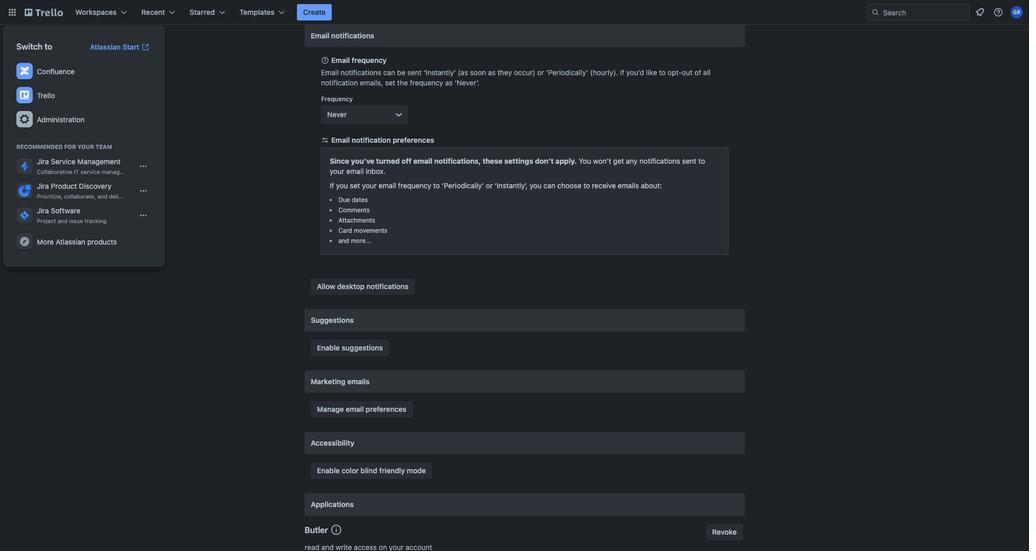 Task type: locate. For each thing, give the bounding box(es) containing it.
1 vertical spatial notification
[[352, 136, 391, 144]]

set left the
[[385, 78, 396, 87]]

service
[[51, 157, 76, 166]]

software
[[51, 206, 80, 215]]

set up dates
[[350, 181, 360, 190]]

email frequency
[[331, 56, 387, 65]]

1 horizontal spatial set
[[385, 78, 396, 87]]

3 jira from the top
[[37, 206, 49, 215]]

email down create button
[[311, 31, 330, 40]]

1 you from the left
[[336, 181, 348, 190]]

2 jira from the top
[[37, 182, 49, 191]]

or
[[538, 68, 544, 77], [486, 181, 493, 190]]

email notification preferences
[[331, 136, 434, 144]]

frequency
[[321, 95, 353, 103]]

you
[[336, 181, 348, 190], [530, 181, 542, 190]]

as down 'instantly'
[[445, 78, 453, 87]]

email up since in the left of the page
[[331, 136, 350, 144]]

if left the you'd
[[620, 68, 625, 77]]

and inside 'jira product discovery prioritize, collaborate, and deliver new ideas'
[[98, 193, 108, 200]]

email notifications
[[311, 31, 374, 40]]

1 enable from the top
[[317, 344, 340, 352]]

to inside you won't get any notifications sent to your email inbox.
[[699, 157, 706, 165]]

set
[[385, 78, 396, 87], [350, 181, 360, 190]]

email inside email notifications can be sent 'instantly' (as soon as they occur) or 'periodically' (hourly). if you'd like to opt-out of all notification emails, set the frequency as 'never'.
[[321, 68, 339, 77]]

of
[[695, 68, 702, 77]]

suggestions
[[342, 344, 383, 352]]

email right manage
[[346, 405, 364, 414]]

0 vertical spatial enable
[[317, 344, 340, 352]]

inbox.
[[366, 167, 386, 176]]

1 vertical spatial if
[[330, 181, 334, 190]]

can inside email notifications can be sent 'instantly' (as soon as they occur) or 'periodically' (hourly). if you'd like to opt-out of all notification emails, set the frequency as 'never'.
[[383, 68, 395, 77]]

0 vertical spatial atlassian
[[90, 43, 121, 51]]

email for email notification preferences
[[331, 136, 350, 144]]

0 horizontal spatial or
[[486, 181, 493, 190]]

manage email preferences link
[[311, 402, 413, 418]]

all
[[704, 68, 711, 77]]

0 vertical spatial can
[[383, 68, 395, 77]]

frequency up emails,
[[352, 56, 387, 65]]

jira service management collaborative it service management
[[37, 157, 137, 175]]

manage email preferences
[[317, 405, 407, 414]]

1 vertical spatial and
[[58, 218, 68, 224]]

1 horizontal spatial emails
[[618, 181, 639, 190]]

get
[[614, 157, 624, 165]]

1 horizontal spatial your
[[362, 181, 377, 190]]

templates
[[240, 8, 275, 16]]

notifications up "about:"
[[640, 157, 681, 165]]

0 horizontal spatial your
[[330, 167, 345, 176]]

friendly
[[379, 467, 405, 475]]

enable left color
[[317, 467, 340, 475]]

you right 'instantly',
[[530, 181, 542, 190]]

1 vertical spatial jira
[[37, 182, 49, 191]]

jira
[[37, 157, 49, 166], [37, 182, 49, 191], [37, 206, 49, 215]]

jira inside 'jira product discovery prioritize, collaborate, and deliver new ideas'
[[37, 182, 49, 191]]

1 vertical spatial enable
[[317, 467, 340, 475]]

1 jira from the top
[[37, 157, 49, 166]]

jira for jira service management
[[37, 157, 49, 166]]

your down inbox. at the top of page
[[362, 181, 377, 190]]

1 vertical spatial frequency
[[410, 78, 444, 87]]

0 horizontal spatial can
[[383, 68, 395, 77]]

0 vertical spatial if
[[620, 68, 625, 77]]

sent
[[408, 68, 422, 77], [683, 157, 697, 165]]

mode
[[407, 467, 426, 475]]

tracking
[[85, 218, 107, 224]]

and down software
[[58, 218, 68, 224]]

email up frequency
[[321, 68, 339, 77]]

settings image
[[18, 113, 31, 126]]

since
[[330, 157, 349, 165]]

enable
[[317, 344, 340, 352], [317, 467, 340, 475]]

applications
[[311, 501, 354, 509]]

workspaces button
[[69, 4, 133, 20]]

0 vertical spatial and
[[98, 193, 108, 200]]

'instantly'
[[424, 68, 456, 77]]

you'd
[[627, 68, 645, 77]]

and
[[98, 193, 108, 200], [58, 218, 68, 224], [339, 237, 349, 245]]

administration link
[[12, 108, 156, 132]]

1 horizontal spatial you
[[530, 181, 542, 190]]

jira up project
[[37, 206, 49, 215]]

0 vertical spatial sent
[[408, 68, 422, 77]]

1 vertical spatial sent
[[683, 157, 697, 165]]

0 vertical spatial or
[[538, 68, 544, 77]]

movements
[[354, 227, 388, 235]]

frequency
[[352, 56, 387, 65], [410, 78, 444, 87], [398, 181, 432, 190]]

0 vertical spatial preferences
[[393, 136, 434, 144]]

the
[[398, 78, 408, 87]]

notification up you've
[[352, 136, 391, 144]]

2 enable from the top
[[317, 467, 340, 475]]

2 vertical spatial and
[[339, 237, 349, 245]]

notifications down email frequency
[[341, 68, 382, 77]]

atlassian left start
[[90, 43, 121, 51]]

0 horizontal spatial as
[[445, 78, 453, 87]]

jira down recommended
[[37, 157, 49, 166]]

1 horizontal spatial can
[[544, 181, 556, 190]]

0 horizontal spatial and
[[58, 218, 68, 224]]

jira product discovery prioritize, collaborate, and deliver new ideas
[[37, 182, 156, 200]]

1 vertical spatial as
[[445, 78, 453, 87]]

or left 'instantly',
[[486, 181, 493, 190]]

if
[[620, 68, 625, 77], [330, 181, 334, 190]]

1 vertical spatial can
[[544, 181, 556, 190]]

2 horizontal spatial and
[[339, 237, 349, 245]]

you
[[579, 157, 592, 165]]

templates button
[[233, 4, 291, 20]]

notifications
[[331, 31, 374, 40], [341, 68, 382, 77], [640, 157, 681, 165], [367, 282, 409, 291]]

jira service management options menu image
[[139, 162, 148, 171]]

emails up manage email preferences
[[348, 378, 370, 386]]

'periodically'
[[442, 181, 484, 190]]

set inside email notifications can be sent 'instantly' (as soon as they occur) or 'periodically' (hourly). if you'd like to opt-out of all notification emails, set the frequency as 'never'.
[[385, 78, 396, 87]]

color
[[342, 467, 359, 475]]

0 vertical spatial jira
[[37, 157, 49, 166]]

emails,
[[360, 78, 383, 87]]

more...
[[351, 237, 371, 245]]

choose
[[558, 181, 582, 190]]

email
[[311, 31, 330, 40], [331, 56, 350, 65], [321, 68, 339, 77], [331, 136, 350, 144]]

jira inside jira service management collaborative it service management
[[37, 157, 49, 166]]

email down you've
[[346, 167, 364, 176]]

recent button
[[135, 4, 182, 20]]

trello
[[37, 91, 55, 100]]

1 horizontal spatial if
[[620, 68, 625, 77]]

emails left "about:"
[[618, 181, 639, 190]]

0 horizontal spatial you
[[336, 181, 348, 190]]

1 horizontal spatial or
[[538, 68, 544, 77]]

0 vertical spatial your
[[330, 167, 345, 176]]

None button
[[707, 525, 743, 541]]

your
[[78, 143, 94, 150]]

as left they
[[488, 68, 496, 77]]

email down email notifications
[[331, 56, 350, 65]]

frequency down 'off'
[[398, 181, 432, 190]]

can left choose on the top right of page
[[544, 181, 556, 190]]

starred
[[190, 8, 215, 16]]

management
[[77, 157, 121, 166]]

your
[[330, 167, 345, 176], [362, 181, 377, 190]]

0 horizontal spatial emails
[[348, 378, 370, 386]]

0 vertical spatial emails
[[618, 181, 639, 190]]

2 vertical spatial jira
[[37, 206, 49, 215]]

1 vertical spatial atlassian
[[56, 237, 85, 246]]

Search field
[[880, 5, 970, 20]]

atlassian
[[90, 43, 121, 51], [56, 237, 85, 246]]

notifications,
[[434, 157, 481, 165]]

jira inside jira software project and issue tracking
[[37, 206, 49, 215]]

notification up frequency
[[321, 78, 358, 87]]

emails
[[618, 181, 639, 190], [348, 378, 370, 386]]

to
[[44, 42, 52, 51], [660, 68, 666, 77], [699, 157, 706, 165], [434, 181, 440, 190], [584, 181, 590, 190]]

and down discovery
[[98, 193, 108, 200]]

preferences for manage email preferences
[[366, 405, 407, 414]]

0 vertical spatial frequency
[[352, 56, 387, 65]]

they
[[498, 68, 512, 77]]

card
[[339, 227, 352, 235]]

atlassian down issue
[[56, 237, 85, 246]]

0 horizontal spatial sent
[[408, 68, 422, 77]]

1 vertical spatial set
[[350, 181, 360, 190]]

and down "card" on the left
[[339, 237, 349, 245]]

0 horizontal spatial atlassian
[[56, 237, 85, 246]]

'instantly',
[[495, 181, 528, 190]]

enable down "suggestions"
[[317, 344, 340, 352]]

your down since in the left of the page
[[330, 167, 345, 176]]

team
[[96, 143, 112, 150]]

jira for jira software
[[37, 206, 49, 215]]

or right occur) at the top
[[538, 68, 544, 77]]

dates
[[352, 196, 368, 204]]

1 horizontal spatial and
[[98, 193, 108, 200]]

if down since in the left of the page
[[330, 181, 334, 190]]

1 horizontal spatial sent
[[683, 157, 697, 165]]

atlassian start
[[90, 43, 139, 51]]

greg robinson (gregrobinson96) image
[[1011, 6, 1024, 18]]

'never'.
[[455, 78, 480, 87]]

1 horizontal spatial as
[[488, 68, 496, 77]]

recommended for your team
[[16, 143, 112, 150]]

you up due
[[336, 181, 348, 190]]

can left 'be'
[[383, 68, 395, 77]]

open information menu image
[[994, 7, 1004, 17]]

1 vertical spatial preferences
[[366, 405, 407, 414]]

more atlassian products
[[37, 237, 117, 246]]

butler
[[305, 526, 328, 535]]

0 vertical spatial set
[[385, 78, 396, 87]]

enable inside "link"
[[317, 467, 340, 475]]

notifications right desktop
[[367, 282, 409, 291]]

0 vertical spatial as
[[488, 68, 496, 77]]

frequency down 'instantly'
[[410, 78, 444, 87]]

jira up prioritize,
[[37, 182, 49, 191]]

2 you from the left
[[530, 181, 542, 190]]

notifications up email frequency
[[331, 31, 374, 40]]

notification inside email notifications can be sent 'instantly' (as soon as they occur) or 'periodically' (hourly). if you'd like to opt-out of all notification emails, set the frequency as 'never'.
[[321, 78, 358, 87]]

0 vertical spatial notification
[[321, 78, 358, 87]]

email down inbox. at the top of page
[[379, 181, 396, 190]]

1 horizontal spatial atlassian
[[90, 43, 121, 51]]

opt-
[[668, 68, 682, 77]]



Task type: vqa. For each thing, say whether or not it's contained in the screenshot.
color
yes



Task type: describe. For each thing, give the bounding box(es) containing it.
service
[[81, 169, 100, 175]]

deliver
[[109, 193, 127, 200]]

soon
[[470, 68, 486, 77]]

back to home image
[[25, 4, 63, 20]]

due
[[339, 196, 350, 204]]

recent
[[141, 8, 165, 16]]

email inside you won't get any notifications sent to your email inbox.
[[346, 167, 364, 176]]

don't
[[535, 157, 554, 165]]

products
[[87, 237, 117, 246]]

enable for enable suggestions
[[317, 344, 340, 352]]

attachments
[[339, 217, 375, 224]]

off
[[402, 157, 412, 165]]

0 horizontal spatial set
[[350, 181, 360, 190]]

administration
[[37, 115, 85, 124]]

create
[[303, 8, 326, 16]]

you won't get any notifications sent to your email inbox.
[[330, 157, 706, 176]]

prioritize,
[[37, 193, 63, 200]]

collaborate,
[[64, 193, 96, 200]]

frequency inside email notifications can be sent 'instantly' (as soon as they occur) or 'periodically' (hourly). if you'd like to opt-out of all notification emails, set the frequency as 'never'.
[[410, 78, 444, 87]]

like
[[647, 68, 658, 77]]

atlassian start link
[[84, 39, 156, 55]]

occur)
[[514, 68, 536, 77]]

email notifications can be sent 'instantly' (as soon as they occur) or 'periodically' (hourly). if you'd like to opt-out of all notification emails, set the frequency as 'never'.
[[321, 68, 711, 87]]

or inside email notifications can be sent 'instantly' (as soon as they occur) or 'periodically' (hourly). if you'd like to opt-out of all notification emails, set the frequency as 'never'.
[[538, 68, 544, 77]]

comments
[[339, 206, 370, 214]]

jira software project and issue tracking
[[37, 206, 107, 224]]

(hourly).
[[590, 68, 618, 77]]

accessibility
[[311, 439, 355, 448]]

if you set your email frequency to 'periodically' or 'instantly', you can choose to receive emails about:
[[330, 181, 662, 190]]

and inside due dates comments attachments card movements and more...
[[339, 237, 349, 245]]

won't
[[593, 157, 612, 165]]

issue
[[69, 218, 83, 224]]

allow desktop notifications link
[[311, 279, 415, 295]]

email for email frequency
[[331, 56, 350, 65]]

1 vertical spatial or
[[486, 181, 493, 190]]

marketing emails
[[311, 378, 370, 386]]

email for email notifications can be sent 'instantly' (as soon as they occur) or 'periodically' (hourly). if you'd like to opt-out of all notification emails, set the frequency as 'never'.
[[321, 68, 339, 77]]

blind
[[361, 467, 378, 475]]

project
[[37, 218, 56, 224]]

out
[[682, 68, 693, 77]]

confluence
[[37, 67, 75, 76]]

if inside email notifications can be sent 'instantly' (as soon as they occur) or 'periodically' (hourly). if you'd like to opt-out of all notification emails, set the frequency as 'never'.
[[620, 68, 625, 77]]

enable suggestions link
[[311, 340, 389, 357]]

ideas
[[141, 193, 156, 200]]

management
[[102, 169, 137, 175]]

never
[[327, 110, 347, 119]]

settings
[[505, 157, 534, 165]]

0 notifications image
[[974, 6, 987, 18]]

sent inside you won't get any notifications sent to your email inbox.
[[683, 157, 697, 165]]

receive
[[592, 181, 616, 190]]

turned
[[376, 157, 400, 165]]

1 vertical spatial your
[[362, 181, 377, 190]]

jira for jira product discovery
[[37, 182, 49, 191]]

create button
[[297, 4, 332, 20]]

1 vertical spatial emails
[[348, 378, 370, 386]]

notifications inside you won't get any notifications sent to your email inbox.
[[640, 157, 681, 165]]

switch
[[16, 42, 42, 51]]

allow
[[317, 282, 335, 291]]

more
[[37, 237, 54, 246]]

jira product discovery options menu image
[[139, 187, 148, 195]]

enable suggestions
[[317, 344, 383, 352]]

since you've turned off email notifications, these settings don't apply.
[[330, 157, 577, 165]]

email right 'off'
[[414, 157, 433, 165]]

suggestions
[[311, 316, 354, 325]]

about:
[[641, 181, 662, 190]]

and inside jira software project and issue tracking
[[58, 218, 68, 224]]

jira software options menu image
[[139, 212, 148, 220]]

search image
[[872, 8, 880, 16]]

collaborative
[[37, 169, 72, 175]]

start
[[123, 43, 139, 51]]

confluence link
[[12, 59, 156, 84]]

your inside you won't get any notifications sent to your email inbox.
[[330, 167, 345, 176]]

product
[[51, 182, 77, 191]]

to inside email notifications can be sent 'instantly' (as soon as they occur) or 'periodically' (hourly). if you'd like to opt-out of all notification emails, set the frequency as 'never'.
[[660, 68, 666, 77]]

email for email notifications
[[311, 31, 330, 40]]

sent inside email notifications can be sent 'instantly' (as soon as they occur) or 'periodically' (hourly). if you'd like to opt-out of all notification emails, set the frequency as 'never'.
[[408, 68, 422, 77]]

notifications inside the allow desktop notifications link
[[367, 282, 409, 291]]

0 horizontal spatial if
[[330, 181, 334, 190]]

primary element
[[0, 0, 1030, 25]]

recommended
[[16, 143, 63, 150]]

enable for enable color blind friendly mode
[[317, 467, 340, 475]]

preferences for email notification preferences
[[393, 136, 434, 144]]

2 vertical spatial frequency
[[398, 181, 432, 190]]

be
[[397, 68, 406, 77]]

it
[[74, 169, 79, 175]]

switch to… image
[[7, 7, 17, 17]]

notifications inside email notifications can be sent 'instantly' (as soon as they occur) or 'periodically' (hourly). if you'd like to opt-out of all notification emails, set the frequency as 'never'.
[[341, 68, 382, 77]]

starred button
[[184, 4, 231, 20]]

trello link
[[12, 84, 156, 108]]

allow desktop notifications
[[317, 282, 409, 291]]

enable color blind friendly mode
[[317, 467, 426, 475]]

any
[[626, 157, 638, 165]]

marketing
[[311, 378, 346, 386]]

workspaces
[[75, 8, 117, 16]]

for
[[64, 143, 76, 150]]

switch to
[[16, 42, 52, 51]]

manage
[[317, 405, 344, 414]]

due dates comments attachments card movements and more...
[[339, 196, 388, 245]]

you've
[[351, 157, 375, 165]]

'periodically'
[[546, 68, 589, 77]]



